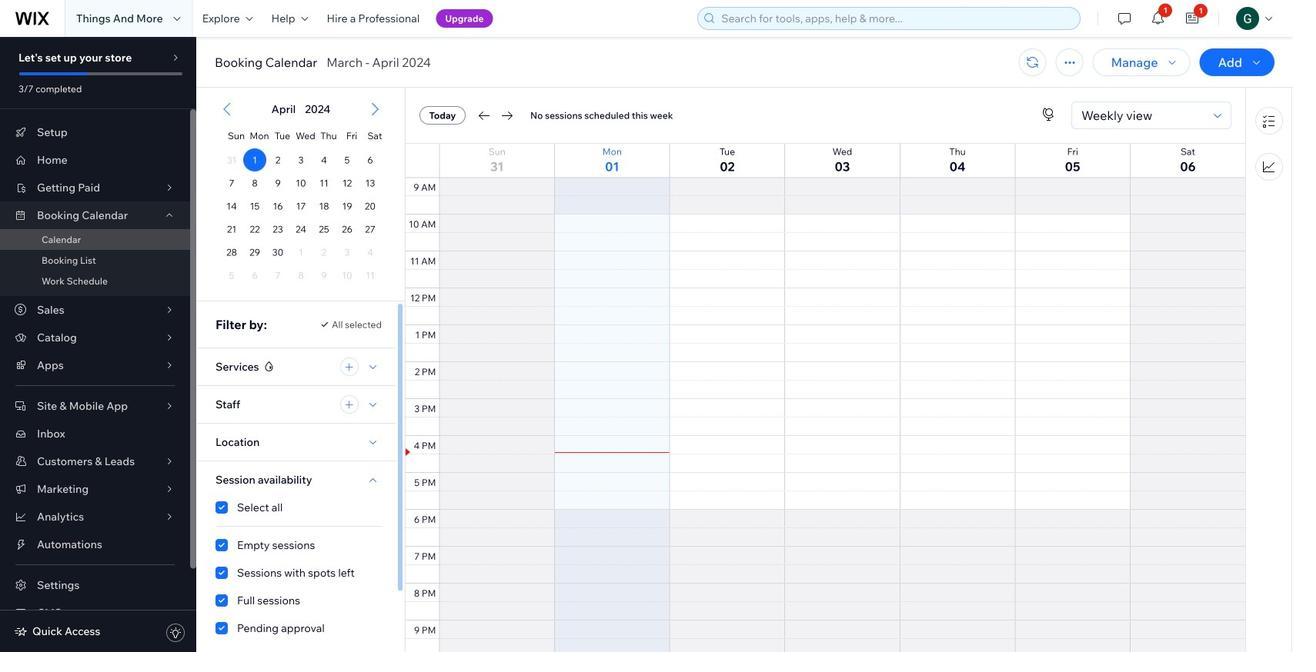 Task type: vqa. For each thing, say whether or not it's contained in the screenshot.
Deals
no



Task type: describe. For each thing, give the bounding box(es) containing it.
0 horizontal spatial grid
[[206, 89, 396, 301]]

monday, april 1, 2024 cell
[[243, 149, 266, 172]]

Search for tools, apps, help & more... field
[[717, 8, 1076, 29]]

sidebar element
[[0, 37, 196, 653]]



Task type: locate. For each thing, give the bounding box(es) containing it.
row group
[[206, 149, 396, 301]]

None checkbox
[[216, 537, 382, 555], [216, 564, 382, 583], [216, 537, 382, 555], [216, 564, 382, 583]]

None field
[[1077, 102, 1209, 129]]

None checkbox
[[216, 499, 382, 517], [216, 592, 382, 610], [216, 620, 382, 638], [216, 499, 382, 517], [216, 592, 382, 610], [216, 620, 382, 638]]

alert
[[267, 102, 335, 116]]

row
[[225, 121, 386, 149], [406, 144, 1246, 178], [220, 149, 382, 172], [220, 172, 382, 195], [220, 195, 382, 218], [220, 218, 382, 241], [220, 241, 382, 264], [220, 264, 382, 287]]

menu
[[1246, 98, 1292, 190]]

1 horizontal spatial grid
[[406, 0, 1246, 653]]

alert inside grid
[[267, 102, 335, 116]]

grid
[[406, 0, 1246, 653], [206, 89, 396, 301]]



